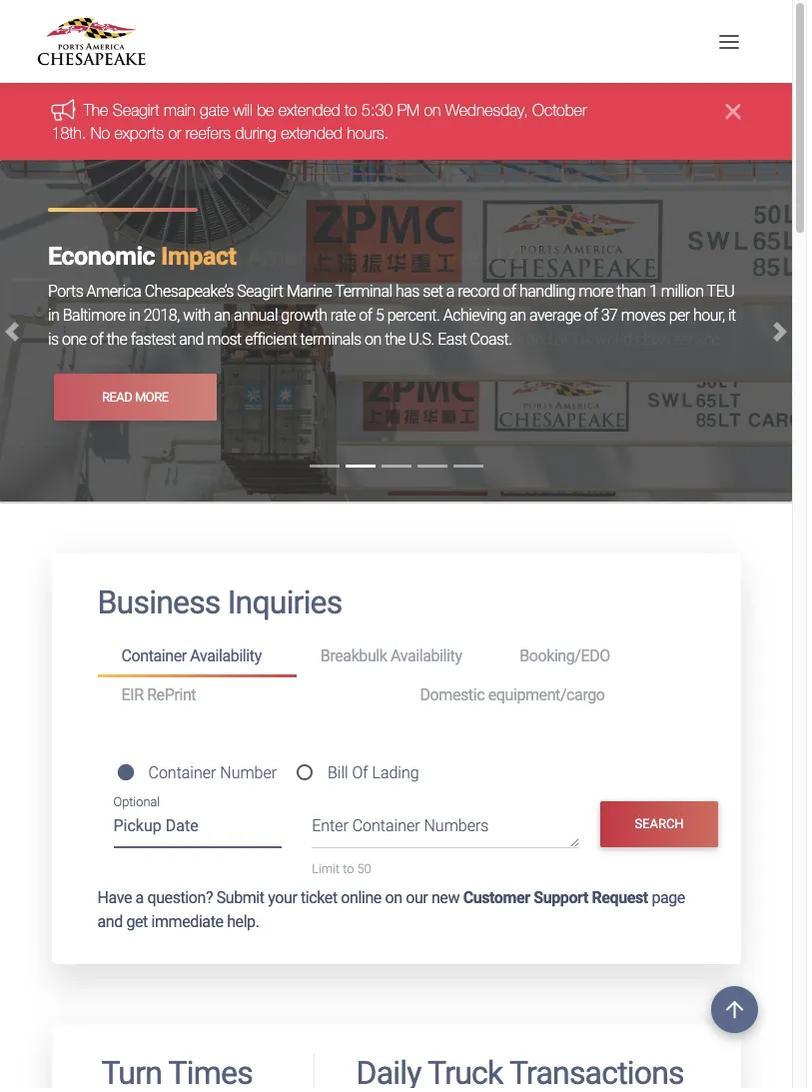 Task type: vqa. For each thing, say whether or not it's contained in the screenshot.
The Seagirt main gate will be extended to 5:30 PM on Wednesday, October 18th.  No exports or reefers during extended hours.
yes



Task type: locate. For each thing, give the bounding box(es) containing it.
1 vertical spatial our
[[406, 888, 428, 907]]

chesapeake up developing
[[397, 282, 478, 301]]

2 horizontal spatial on
[[424, 101, 441, 119]]

seagirt up exports at the top left of the page
[[113, 101, 159, 119]]

0 horizontal spatial marine
[[98, 282, 143, 301]]

container availability
[[121, 646, 262, 665]]

terminal up 2018,
[[146, 282, 203, 301]]

domestic
[[420, 686, 485, 705]]

2 horizontal spatial a
[[522, 282, 531, 301]]

1 horizontal spatial seagirt
[[113, 101, 159, 119]]

on right pm
[[424, 101, 441, 119]]

seagirt up maryland
[[48, 282, 94, 301]]

0 horizontal spatial an
[[214, 306, 230, 325]]

0 horizontal spatial is
[[48, 330, 59, 349]]

0 horizontal spatial port
[[137, 306, 164, 325]]

0 horizontal spatial availability
[[190, 646, 262, 665]]

public-
[[534, 282, 577, 301]]

chesapeake up has
[[344, 242, 477, 271]]

of
[[503, 282, 516, 301], [359, 306, 372, 325], [585, 306, 598, 325], [90, 330, 103, 349], [278, 330, 291, 349]]

port up fastest
[[137, 306, 164, 325]]

america up by
[[247, 242, 338, 271]]

percent.
[[387, 306, 440, 325]]

marine
[[98, 282, 143, 301], [287, 282, 332, 301]]

baltimore down rate at the left top of page
[[294, 330, 357, 349]]

during
[[235, 124, 277, 142]]

one
[[62, 330, 87, 349]]

1 vertical spatial on
[[365, 330, 382, 349]]

fastest
[[131, 330, 176, 349]]

page
[[652, 888, 686, 907]]

0 vertical spatial baltimore
[[63, 306, 126, 325]]

of left 5
[[359, 306, 372, 325]]

our inside business inquiries main content
[[406, 888, 428, 907]]

ports america chesapeake image
[[0, 160, 793, 503]]

america up maryland
[[87, 282, 141, 301]]

of down the we
[[278, 330, 291, 349]]

on down 5
[[365, 330, 382, 349]]

2 horizontal spatial seagirt
[[237, 282, 283, 301]]

on inside the seagirt main gate will be extended to 5:30 pm on wednesday, october 18th.  no exports or reefers during extended hours.
[[424, 101, 441, 119]]

reprint
[[147, 686, 196, 705]]

availability for breakbulk availability
[[391, 646, 462, 665]]

extended right "be"
[[279, 101, 340, 119]]

0 vertical spatial with
[[702, 282, 730, 301]]

1 horizontal spatial an
[[510, 306, 526, 325]]

impact
[[161, 242, 236, 271]]

rate
[[331, 306, 356, 325]]

an
[[214, 306, 230, 325], [510, 306, 526, 325]]

and inside the ports america chesapeake's seagirt marine terminal has set a record of handling more than 1 million teu in baltimore in 2018,                         with an annual growth rate of 5 percent.                         achieving an average of 37 moves per hour, it is one of the fastest and most efficient terminals on the u.s. east coast.
[[179, 330, 204, 349]]

immediate
[[151, 912, 223, 931]]

0 horizontal spatial with
[[183, 306, 211, 325]]

help.
[[227, 912, 259, 931]]

0 horizontal spatial baltimore
[[63, 306, 126, 325]]

eir reprint link
[[97, 677, 396, 714]]

1 horizontal spatial with
[[702, 282, 730, 301]]

port down 'annual'
[[247, 330, 274, 349]]

50
[[357, 861, 371, 876]]

are
[[295, 306, 315, 325]]

utilizing
[[512, 306, 561, 325]]

2 vertical spatial on
[[385, 888, 402, 907]]

limit
[[312, 861, 340, 876]]

0 vertical spatial container
[[121, 646, 187, 665]]

2 availability from the left
[[391, 646, 462, 665]]

Enter Container Numbers text field
[[312, 814, 580, 848]]

in up enhanced at the top
[[48, 306, 59, 325]]

is up the administration.
[[207, 282, 217, 301]]

with
[[702, 282, 730, 301], [183, 306, 211, 325]]

and down utilizing
[[527, 330, 552, 349]]

37
[[601, 306, 618, 325]]

economic impact
[[48, 242, 236, 271]]

seagirt inside the seagirt main gate will be extended to 5:30 pm on wednesday, october 18th.  no exports or reefers during extended hours.
[[113, 101, 159, 119]]

container up "eir reprint" on the bottom of the page
[[121, 646, 187, 665]]

1 vertical spatial chesapeake
[[397, 282, 478, 301]]

1 an from the left
[[214, 306, 230, 325]]

1 vertical spatial with
[[183, 306, 211, 325]]

2 horizontal spatial america
[[339, 282, 394, 301]]

our down developing
[[428, 330, 450, 349]]

availability inside container availability link
[[190, 646, 262, 665]]

and down the have on the bottom left of page
[[97, 912, 123, 931]]

seagirt inside seagirt marine terminal is operated by ports america chesapeake under a public-private partnership with the maryland port administration.                         we are committed to developing and utilizing advanced technologies and enhanced infrastructure at the port of baltimore to provide                         our customers and bcos world-class service.
[[48, 282, 94, 301]]

0 vertical spatial on
[[424, 101, 441, 119]]

1 horizontal spatial a
[[446, 282, 454, 301]]

0 vertical spatial our
[[428, 330, 450, 349]]

marine up the are
[[287, 282, 332, 301]]

2 an from the left
[[510, 306, 526, 325]]

terminal inside seagirt marine terminal is operated by ports america chesapeake under a public-private partnership with the maryland port administration.                         we are committed to developing and utilizing advanced technologies and enhanced infrastructure at the port of baltimore to provide                         our customers and bcos world-class service.
[[146, 282, 203, 301]]

baltimore
[[63, 306, 126, 325], [294, 330, 357, 349]]

1 vertical spatial is
[[48, 330, 59, 349]]

infrastructure
[[116, 330, 203, 349]]

1 vertical spatial container
[[148, 763, 216, 782]]

0 horizontal spatial terminal
[[146, 282, 203, 301]]

wednesday,
[[446, 101, 528, 119]]

ports up 'chesapeake's'
[[182, 242, 241, 271]]

seagirt
[[113, 101, 159, 119], [48, 282, 94, 301], [237, 282, 283, 301]]

reefers
[[186, 124, 231, 142]]

ticket
[[301, 888, 338, 907]]

of left 37
[[585, 306, 598, 325]]

container up optional
[[148, 763, 216, 782]]

an up most
[[214, 306, 230, 325]]

availability for container availability
[[190, 646, 262, 665]]

extended right during
[[281, 124, 343, 142]]

is inside seagirt marine terminal is operated by ports america chesapeake under a public-private partnership with the maryland port administration.                         we are committed to developing and utilizing advanced technologies and enhanced infrastructure at the port of baltimore to provide                         our customers and bcos world-class service.
[[207, 282, 217, 301]]

in
[[48, 306, 59, 325], [129, 306, 140, 325]]

a right set
[[446, 282, 454, 301]]

and
[[484, 306, 509, 325], [719, 306, 744, 325], [179, 330, 204, 349], [527, 330, 552, 349], [97, 912, 123, 931]]

marine up maryland
[[98, 282, 143, 301]]

ports up maryland
[[48, 282, 83, 301]]

a
[[446, 282, 454, 301], [522, 282, 531, 301], [135, 888, 144, 907]]

america inside seagirt marine terminal is operated by ports america chesapeake under a public-private partnership with the maryland port administration.                         we are committed to developing and utilizing advanced technologies and enhanced infrastructure at the port of baltimore to provide                         our customers and bcos world-class service.
[[339, 282, 394, 301]]

your
[[268, 888, 297, 907]]

america up committed at the left top of the page
[[339, 282, 394, 301]]

of right 'one'
[[90, 330, 103, 349]]

with up hour,
[[702, 282, 730, 301]]

1 availability from the left
[[190, 646, 262, 665]]

container number
[[148, 763, 277, 782]]

0 horizontal spatial a
[[135, 888, 144, 907]]

administration.
[[168, 306, 266, 325]]

is left 'one'
[[48, 330, 59, 349]]

limit to 50
[[312, 861, 371, 876]]

the
[[48, 306, 69, 325], [107, 330, 127, 349], [223, 330, 243, 349], [385, 330, 406, 349]]

our
[[428, 330, 450, 349], [406, 888, 428, 907]]

of right record
[[503, 282, 516, 301]]

terminal up committed at the left top of the page
[[335, 282, 392, 301]]

1 horizontal spatial terminal
[[335, 282, 392, 301]]

committed
[[318, 306, 391, 325]]

on inside the ports america chesapeake's seagirt marine terminal has set a record of handling more than 1 million teu in baltimore in 2018,                         with an annual growth rate of 5 percent.                         achieving an average of 37 moves per hour, it is one of the fastest and most efficient terminals on the u.s. east coast.
[[365, 330, 382, 349]]

0 vertical spatial is
[[207, 282, 217, 301]]

enter container numbers
[[312, 816, 489, 835]]

availability inside breakbulk availability link
[[391, 646, 462, 665]]

1 horizontal spatial ports
[[182, 242, 241, 271]]

0 horizontal spatial on
[[365, 330, 382, 349]]

1 marine from the left
[[98, 282, 143, 301]]

hours.
[[347, 124, 389, 142]]

at
[[207, 330, 219, 349]]

average
[[530, 306, 581, 325]]

customers
[[453, 330, 524, 349]]

1 horizontal spatial availability
[[391, 646, 462, 665]]

availability up domestic
[[391, 646, 462, 665]]

online
[[341, 888, 382, 907]]

and left at
[[179, 330, 204, 349]]

our left new
[[406, 888, 428, 907]]

chesapeake's
[[145, 282, 234, 301]]

business inquiries main content
[[36, 553, 756, 1088]]

an down under
[[510, 306, 526, 325]]

a up get
[[135, 888, 144, 907]]

availability up eir reprint link
[[190, 646, 262, 665]]

by
[[282, 282, 297, 301]]

marine inside seagirt marine terminal is operated by ports america chesapeake under a public-private partnership with the maryland port administration.                         we are committed to developing and utilizing advanced technologies and enhanced infrastructure at the port of baltimore to provide                         our customers and bcos world-class service.
[[98, 282, 143, 301]]

america
[[247, 242, 338, 271], [87, 282, 141, 301], [339, 282, 394, 301]]

east
[[438, 330, 467, 349]]

2018,
[[144, 306, 180, 325]]

maryland
[[72, 306, 133, 325]]

hour,
[[694, 306, 725, 325]]

0 horizontal spatial in
[[48, 306, 59, 325]]

moves
[[621, 306, 666, 325]]

terminal inside the ports america chesapeake's seagirt marine terminal has set a record of handling more than 1 million teu in baltimore in 2018,                         with an annual growth rate of 5 percent.                         achieving an average of 37 moves per hour, it is one of the fastest and most efficient terminals on the u.s. east coast.
[[335, 282, 392, 301]]

baltimore inside the ports america chesapeake's seagirt marine terminal has set a record of handling more than 1 million teu in baltimore in 2018,                         with an annual growth rate of 5 percent.                         achieving an average of 37 moves per hour, it is one of the fastest and most efficient terminals on the u.s. east coast.
[[63, 306, 126, 325]]

on right online in the left bottom of the page
[[385, 888, 402, 907]]

container for container number
[[148, 763, 216, 782]]

1 horizontal spatial is
[[207, 282, 217, 301]]

1 horizontal spatial port
[[247, 330, 274, 349]]

class
[[636, 330, 670, 349]]

1 vertical spatial port
[[247, 330, 274, 349]]

chesapeake inside seagirt marine terminal is operated by ports america chesapeake under a public-private partnership with the maryland port administration.                         we are committed to developing and utilizing advanced technologies and enhanced infrastructure at the port of baltimore to provide                         our customers and bcos world-class service.
[[397, 282, 478, 301]]

extended
[[279, 101, 340, 119], [281, 124, 343, 142]]

private
[[577, 282, 621, 301]]

1 horizontal spatial marine
[[287, 282, 332, 301]]

2 marine from the left
[[287, 282, 332, 301]]

5
[[376, 306, 384, 325]]

in left 2018,
[[129, 306, 140, 325]]

0 vertical spatial port
[[137, 306, 164, 325]]

chesapeake
[[344, 242, 477, 271], [397, 282, 478, 301]]

container up 50
[[353, 816, 420, 835]]

get
[[126, 912, 148, 931]]

america inside the ports america chesapeake's seagirt marine terminal has set a record of handling more than 1 million teu in baltimore in 2018,                         with an annual growth rate of 5 percent.                         achieving an average of 37 moves per hour, it is one of the fastest and most efficient terminals on the u.s. east coast.
[[87, 282, 141, 301]]

1 horizontal spatial baltimore
[[294, 330, 357, 349]]

0 horizontal spatial america
[[87, 282, 141, 301]]

business inquiries
[[97, 583, 342, 621]]

seagirt up 'annual'
[[237, 282, 283, 301]]

terminal
[[146, 282, 203, 301], [335, 282, 392, 301]]

record
[[458, 282, 500, 301]]

2 horizontal spatial ports
[[301, 282, 336, 301]]

a up utilizing
[[522, 282, 531, 301]]

with down 'chesapeake's'
[[183, 306, 211, 325]]

and down under
[[484, 306, 509, 325]]

0 horizontal spatial seagirt
[[48, 282, 94, 301]]

0 horizontal spatial ports
[[48, 282, 83, 301]]

0 vertical spatial extended
[[279, 101, 340, 119]]

terminals
[[300, 330, 361, 349]]

our inside seagirt marine terminal is operated by ports america chesapeake under a public-private partnership with the maryland port administration.                         we are committed to developing and utilizing advanced technologies and enhanced infrastructure at the port of baltimore to provide                         our customers and bcos world-class service.
[[428, 330, 450, 349]]

submit
[[217, 888, 265, 907]]

2 terminal from the left
[[335, 282, 392, 301]]

we
[[270, 306, 291, 325]]

1 horizontal spatial in
[[129, 306, 140, 325]]

of inside seagirt marine terminal is operated by ports america chesapeake under a public-private partnership with the maryland port administration.                         we are committed to developing and utilizing advanced technologies and enhanced infrastructure at the port of baltimore to provide                         our customers and bcos world-class service.
[[278, 330, 291, 349]]

more
[[135, 389, 168, 404]]

5:30
[[362, 101, 393, 119]]

ports up the are
[[301, 282, 336, 301]]

page and get immediate help.
[[97, 888, 686, 931]]

1 horizontal spatial on
[[385, 888, 402, 907]]

and down teu at the top
[[719, 306, 744, 325]]

bullhorn image
[[51, 99, 83, 121]]

bill
[[328, 763, 348, 782]]

breakbulk
[[321, 646, 387, 665]]

1 vertical spatial baltimore
[[294, 330, 357, 349]]

1 terminal from the left
[[146, 282, 203, 301]]

container availability link
[[97, 638, 297, 677]]

booking/edo link
[[496, 638, 695, 674]]

baltimore up enhanced at the top
[[63, 306, 126, 325]]



Task type: describe. For each thing, give the bounding box(es) containing it.
1 in from the left
[[48, 306, 59, 325]]

will
[[233, 101, 253, 119]]

ports inside the ports america chesapeake's seagirt marine terminal has set a record of handling more than 1 million teu in baltimore in 2018,                         with an annual growth rate of 5 percent.                         achieving an average of 37 moves per hour, it is one of the fastest and most efficient terminals on the u.s. east coast.
[[48, 282, 83, 301]]

enhanced
[[48, 330, 113, 349]]

new
[[432, 888, 460, 907]]

most
[[207, 330, 242, 349]]

welcome
[[48, 242, 149, 271]]

bill of lading
[[328, 763, 419, 782]]

ports inside seagirt marine terminal is operated by ports america chesapeake under a public-private partnership with the maryland port administration.                         we are committed to developing and utilizing advanced technologies and enhanced infrastructure at the port of baltimore to provide                         our customers and bcos world-class service.
[[301, 282, 336, 301]]

number
[[220, 763, 277, 782]]

no
[[91, 124, 110, 142]]

than
[[617, 282, 646, 301]]

Optional text field
[[113, 809, 282, 849]]

a inside the ports america chesapeake's seagirt marine terminal has set a record of handling more than 1 million teu in baltimore in 2018,                         with an annual growth rate of 5 percent.                         achieving an average of 37 moves per hour, it is one of the fastest and most efficient terminals on the u.s. east coast.
[[446, 282, 454, 301]]

of
[[352, 763, 368, 782]]

efficient
[[245, 330, 297, 349]]

lading
[[372, 763, 419, 782]]

service.
[[674, 330, 723, 349]]

go to top image
[[712, 986, 759, 1033]]

u.s.
[[409, 330, 435, 349]]

be
[[257, 101, 274, 119]]

growth
[[281, 306, 327, 325]]

economic engine image
[[0, 160, 793, 502]]

booking/edo
[[520, 646, 611, 665]]

request
[[592, 888, 648, 907]]

with inside the ports america chesapeake's seagirt marine terminal has set a record of handling more than 1 million teu in baltimore in 2018,                         with an annual growth rate of 5 percent.                         achieving an average of 37 moves per hour, it is one of the fastest and most efficient terminals on the u.s. east coast.
[[183, 306, 211, 325]]

a inside business inquiries main content
[[135, 888, 144, 907]]

domestic equipment/cargo
[[420, 686, 605, 705]]

october
[[533, 101, 587, 119]]

close image
[[726, 99, 741, 123]]

operated
[[221, 282, 279, 301]]

seagirt inside the ports america chesapeake's seagirt marine terminal has set a record of handling more than 1 million teu in baltimore in 2018,                         with an annual growth rate of 5 percent.                         achieving an average of 37 moves per hour, it is one of the fastest and most efficient terminals on the u.s. east coast.
[[237, 282, 283, 301]]

partnership
[[624, 282, 699, 301]]

domestic equipment/cargo link
[[396, 677, 695, 714]]

teu
[[707, 282, 735, 301]]

gate
[[200, 101, 229, 119]]

toggle navigation image
[[714, 27, 744, 57]]

read more link
[[54, 374, 216, 420]]

the seagirt main gate will be extended to 5:30 pm on wednesday, october 18th.  no exports or reefers during extended hours.
[[51, 101, 587, 142]]

1 horizontal spatial america
[[247, 242, 338, 271]]

breakbulk availability link
[[297, 638, 496, 674]]

llc
[[483, 242, 524, 271]]

business
[[97, 583, 220, 621]]

to inside the seagirt main gate will be extended to 5:30 pm on wednesday, october 18th.  no exports or reefers during extended hours.
[[345, 101, 357, 119]]

equipment/cargo
[[488, 686, 605, 705]]

or
[[168, 124, 181, 142]]

marine inside the ports america chesapeake's seagirt marine terminal has set a record of handling more than 1 million teu in baltimore in 2018,                         with an annual growth rate of 5 percent.                         achieving an average of 37 moves per hour, it is one of the fastest and most efficient terminals on the u.s. east coast.
[[287, 282, 332, 301]]

coast.
[[470, 330, 512, 349]]

enter
[[312, 816, 349, 835]]

question?
[[147, 888, 213, 907]]

developing
[[410, 306, 481, 325]]

advanced
[[565, 306, 629, 325]]

set
[[423, 282, 443, 301]]

read more
[[102, 389, 168, 404]]

has
[[396, 282, 420, 301]]

1
[[650, 282, 658, 301]]

achieving
[[443, 306, 507, 325]]

container for container availability
[[121, 646, 187, 665]]

on inside business inquiries main content
[[385, 888, 402, 907]]

the seagirt main gate will be extended to 5:30 pm on wednesday, october 18th.  no exports or reefers during extended hours. alert
[[0, 83, 793, 160]]

main
[[164, 101, 196, 119]]

provide
[[377, 330, 425, 349]]

and inside the page and get immediate help.
[[97, 912, 123, 931]]

it
[[729, 306, 736, 325]]

customer support request link
[[463, 888, 648, 907]]

the
[[83, 101, 108, 119]]

0 vertical spatial chesapeake
[[344, 242, 477, 271]]

to inside business inquiries main content
[[343, 861, 354, 876]]

world-
[[596, 330, 636, 349]]

eir reprint
[[121, 686, 196, 705]]

million
[[661, 282, 704, 301]]

a inside seagirt marine terminal is operated by ports america chesapeake under a public-private partnership with the maryland port administration.                         we are committed to developing and utilizing advanced technologies and enhanced infrastructure at the port of baltimore to provide                         our customers and bcos world-class service.
[[522, 282, 531, 301]]

18th.
[[51, 124, 86, 142]]

more
[[579, 282, 614, 301]]

technologies
[[632, 306, 716, 325]]

the seagirt main gate will be extended to 5:30 pm on wednesday, october 18th.  no exports or reefers during extended hours. link
[[51, 101, 587, 142]]

search
[[635, 817, 684, 832]]

ports america chesapeake's seagirt marine terminal has set a record of handling more than 1 million teu in baltimore in 2018,                         with an annual growth rate of 5 percent.                         achieving an average of 37 moves per hour, it is one of the fastest and most efficient terminals on the u.s. east coast.
[[48, 282, 736, 349]]

annual
[[234, 306, 278, 325]]

pm
[[397, 101, 420, 119]]

eir
[[121, 686, 144, 705]]

2 vertical spatial container
[[353, 816, 420, 835]]

inquiries
[[228, 583, 342, 621]]

have
[[97, 888, 132, 907]]

1 vertical spatial extended
[[281, 124, 343, 142]]

with inside seagirt marine terminal is operated by ports america chesapeake under a public-private partnership with the maryland port administration.                         we are committed to developing and utilizing advanced technologies and enhanced infrastructure at the port of baltimore to provide                         our customers and bcos world-class service.
[[702, 282, 730, 301]]

is inside the ports america chesapeake's seagirt marine terminal has set a record of handling more than 1 million teu in baltimore in 2018,                         with an annual growth rate of 5 percent.                         achieving an average of 37 moves per hour, it is one of the fastest and most efficient terminals on the u.s. east coast.
[[48, 330, 59, 349]]

search button
[[601, 801, 718, 848]]

per
[[669, 306, 690, 325]]

2 in from the left
[[129, 306, 140, 325]]

exports
[[114, 124, 164, 142]]

baltimore inside seagirt marine terminal is operated by ports america chesapeake under a public-private partnership with the maryland port administration.                         we are committed to developing and utilizing advanced technologies and enhanced infrastructure at the port of baltimore to provide                         our customers and bcos world-class service.
[[294, 330, 357, 349]]

have a question? submit your ticket online on our new customer support request
[[97, 888, 648, 907]]

handling
[[520, 282, 576, 301]]



